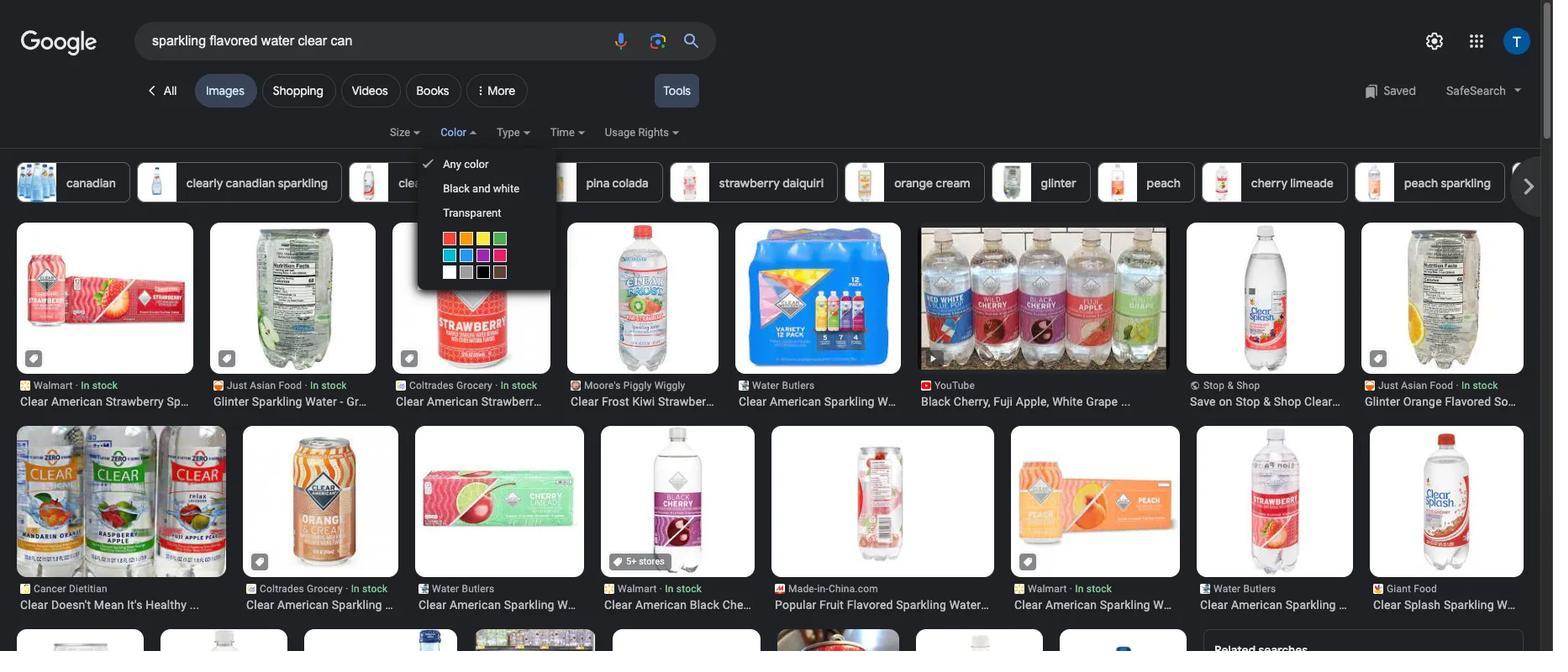 Task type: vqa. For each thing, say whether or not it's contained in the screenshot.
fruit
yes



Task type: locate. For each thing, give the bounding box(es) containing it.
2 horizontal spatial walmart
[[1028, 583, 1067, 595]]

1 sparkling from the left
[[278, 176, 328, 191]]

peach inside 'link'
[[1147, 176, 1181, 191]]

1 horizontal spatial sparkling
[[466, 176, 516, 191]]

orange left the soft
[[1403, 395, 1442, 408]]

clear american sparkling water variety ...
[[739, 395, 962, 408]]

food inside glinter orange flavored soft drink 3 list item
[[1430, 380, 1453, 392]]

0 horizontal spatial &
[[1227, 380, 1234, 392]]

1 horizontal spatial walmart · in stock
[[618, 583, 702, 595]]

0 vertical spatial coltrades
[[409, 380, 454, 392]]

walmart for clear american strawberry sparkling ...
[[34, 380, 73, 392]]

1 horizontal spatial click for product information image
[[404, 354, 414, 364]]

water, left cherry
[[557, 598, 591, 612]]

peach for peach
[[1147, 176, 1181, 191]]

2 horizontal spatial water,
[[1153, 598, 1187, 612]]

water butlers inside clear american sparkling water ... 'list item'
[[1214, 583, 1276, 595]]

size
[[390, 126, 410, 139]]

· up clear american sparkling water, orange ...
[[346, 583, 348, 595]]

water butlers inside clear american sparkling water variety ... list item
[[752, 380, 815, 392]]

walmart · in stock inside clear american strawberry sparkling ... list item
[[34, 380, 118, 392]]

white
[[1052, 395, 1083, 408]]

1 horizontal spatial &
[[1263, 395, 1271, 408]]

clear american strawberry sparkling ... for in
[[396, 395, 606, 408]]

glinter sparkling water - orange flavor 12.3oz - just asian food element
[[1365, 394, 1553, 409]]

flavored inside glinter sparkling water - orange flavor 12.3oz - just asian food element
[[1445, 395, 1491, 408]]

food up glinter sparkling water - green apple ...
[[279, 380, 302, 392]]

sparkling for clearly canadian sparkling
[[278, 176, 328, 191]]

0 vertical spatial click for product information image
[[404, 354, 414, 364]]

butlers inside clear american sparkling water variety ... list item
[[782, 380, 815, 392]]

clear american sparkling water ...
[[1200, 598, 1383, 612]]

water butlers up clear american sparkling water variety ...
[[752, 380, 815, 392]]

0 horizontal spatial black
[[443, 182, 470, 195]]

click for video information tooltip
[[927, 353, 940, 365]]

1 horizontal spatial coltrades
[[409, 380, 454, 392]]

cancer dietitian
[[34, 583, 107, 595]]

american for clear american sparkling water, orange & cream, 12 oz, 12 count element
[[277, 598, 329, 612]]

click for product information tooltip for clear american strawberry sparkling water, 12 fl oz, 12 count - walmart.com image
[[29, 354, 39, 364]]

... inside hot sale carbonated drinks popular fruit flavored sparkling water in clear  pet can drink - china european drink, juice drink | made-in-china.com element
[[984, 598, 994, 612]]

just asian food · in stock up glinter sparkling water - green apple ...
[[227, 380, 347, 392]]

1 horizontal spatial flavored
[[847, 598, 893, 612]]

5+ stores
[[626, 556, 664, 567]]

made-in-china.com
[[788, 583, 878, 595]]

go to google home image
[[21, 29, 97, 57]]

2 water, from the left
[[557, 598, 591, 612]]

0 horizontal spatial list item
[[474, 629, 596, 651]]

size button
[[390, 124, 440, 152]]

glinter sparkling water - green apple flavor 12.3oz - just asian food element
[[213, 394, 425, 409]]

pina colada
[[586, 176, 649, 191]]

any
[[443, 158, 461, 171]]

water butlers for clear american sparkling water, cherry ...
[[432, 583, 495, 595]]

food inside glinter sparkling water - green apple ... list item
[[279, 380, 302, 392]]

butlers up clear american sparkling water, strawberry, 33.8 fl oz element
[[1243, 583, 1276, 595]]

1 peach from the left
[[1147, 176, 1181, 191]]

coltrades grocery · in stock for sparkling
[[260, 583, 388, 595]]

more filters element
[[467, 74, 528, 108]]

click for product information tooltip
[[29, 354, 39, 364], [222, 354, 232, 364], [404, 354, 414, 364], [1373, 354, 1383, 364], [613, 556, 668, 567], [255, 557, 265, 567], [1023, 557, 1033, 567]]

black cherry, fuji apple, white grape ...
[[921, 395, 1131, 408]]

clear american sparkling water variety pack, 17 fl oz, 12 count image
[[735, 215, 902, 382]]

asian inside glinter orange flavored soft drink 3 list item
[[1401, 380, 1427, 392]]

in-
[[817, 583, 829, 595]]

just asian food · in stock for orange
[[1378, 380, 1498, 392]]

0 vertical spatial splash
[[1335, 395, 1372, 408]]

· inside glinter orange flavored soft drink 3 list item
[[1456, 380, 1459, 392]]

walmart up "clear american strawberry sparkling water, 12 fl oz, 12 count - walmart.com" element
[[34, 380, 73, 392]]

0 vertical spatial black
[[443, 182, 470, 195]]

click for product information tooltip inside 5+ stores button
[[613, 556, 668, 567]]

0 horizontal spatial coltrades
[[260, 583, 304, 595]]

... inside the clear american sparkling water variety pack, 17 fl oz, 12 count 'element'
[[953, 395, 962, 408]]

· up glinter orange flavored soft drink 3
[[1456, 380, 1459, 392]]

color button
[[440, 124, 497, 152]]

clear american strawberry sparkling water, 12 fl oz, 12 count element
[[396, 394, 606, 409]]

list containing canadian
[[17, 162, 1553, 203]]

walmart · in stock up "clear american strawberry sparkling water, 12 fl oz, 12 count - walmart.com" element
[[34, 380, 118, 392]]

save on clear splash sparkling water beverage wild cherry order online  delivery | giant element
[[1373, 598, 1553, 613]]

1 horizontal spatial grocery
[[456, 380, 492, 392]]

click for product information image for clear american strawberry sparkling ...
[[29, 354, 39, 364]]

water
[[752, 380, 779, 392], [305, 395, 337, 408], [878, 395, 909, 408], [432, 583, 459, 595], [1214, 583, 1241, 595], [949, 598, 981, 612], [1339, 598, 1371, 612], [1497, 598, 1529, 612]]

water butlers for clear american sparkling water variety ...
[[752, 380, 815, 392]]

1 horizontal spatial walmart
[[618, 583, 657, 595]]

0 horizontal spatial strawberry
[[106, 395, 164, 408]]

colada
[[612, 176, 649, 191]]

0 horizontal spatial asian
[[250, 380, 276, 392]]

clear american sparkling water, orange ... list item
[[243, 415, 473, 613]]

coltrades up clear american sparkling water, orange ...
[[260, 583, 304, 595]]

... inside the save on stop & shop clear splash sparkling water beverage strawberry  blueberry order online delivery | stop & shop element
[[1375, 395, 1385, 408]]

asian inside glinter sparkling water - green apple ... list item
[[250, 380, 276, 392]]

color
[[440, 126, 466, 139]]

black inside list item
[[921, 395, 951, 408]]

click for product information tooltip containing 5+ stores
[[613, 556, 668, 567]]

clear doesn't mean it's healthy ...
[[20, 598, 199, 612]]

coltrades grocery · in stock for strawberry
[[409, 380, 537, 392]]

1 just from the left
[[227, 380, 247, 392]]

water inside save on clear splash sparkling water beverage wild cherry order online  delivery | giant "element"
[[1497, 598, 1529, 612]]

0 horizontal spatial butlers
[[462, 583, 495, 595]]

·
[[75, 380, 78, 392], [305, 380, 307, 392], [495, 380, 498, 392], [1456, 380, 1459, 392], [346, 583, 348, 595], [660, 583, 662, 595], [1070, 583, 1072, 595]]

color
[[464, 158, 489, 171]]

just up glinter sparkling water - orange flavor 12.3oz - just asian food element
[[1378, 380, 1399, 392]]

0 vertical spatial list item
[[601, 424, 755, 613]]

0 vertical spatial list
[[17, 162, 1553, 203]]

0 horizontal spatial water,
[[385, 598, 418, 612]]

clear american sparkling water, cherry ...
[[419, 598, 642, 612]]

clear frost kiwi strawberry flavored ... list item
[[567, 223, 778, 409]]

0 vertical spatial orange
[[1403, 395, 1442, 408]]

1 horizontal spatial splash
[[1404, 598, 1441, 612]]

1 horizontal spatial coltrades grocery · in stock
[[409, 380, 537, 392]]

save
[[1190, 395, 1216, 408]]

black down youtube
[[921, 395, 951, 408]]

clear american black cherry sparkling water, 33.8 fl oz - walmart.com element
[[604, 598, 751, 613]]

in up clear american black cherry sparkling water, 33.8 fl oz - walmart.com 'element'
[[665, 583, 674, 595]]

0 horizontal spatial glinter
[[213, 395, 249, 408]]

usage rights button
[[605, 124, 699, 152]]

cherry
[[1251, 176, 1288, 191]]

list
[[17, 162, 1553, 203], [5, 210, 1553, 651]]

0 horizontal spatial click for product information image
[[255, 557, 265, 567]]

grocery up clear american strawberry sparkling water, 12 fl oz, 12 count element
[[456, 380, 492, 392]]

... inside "clear american strawberry sparkling water, 12 fl oz, 12 count - walmart.com" element
[[220, 395, 230, 408]]

popular fruit flavored sparkling water ...
[[775, 598, 994, 612]]

click for product information tooltip inside clear american sparkling water, peach ... list item
[[1023, 557, 1033, 567]]

flavored for popular fruit flavored sparkling water ...
[[847, 598, 893, 612]]

walmart · in stock up clear american sparkling water, peach ...
[[1028, 583, 1112, 595]]

shop right on
[[1274, 395, 1301, 408]]

quick settings image
[[1424, 31, 1445, 51]]

1 just asian food · in stock from the left
[[227, 380, 347, 392]]

fuji
[[994, 395, 1013, 408]]

1 vertical spatial grocery
[[307, 583, 343, 595]]

2 sparkling from the left
[[466, 176, 516, 191]]

3 water, from the left
[[1153, 598, 1187, 612]]

water butlers up clear american sparkling water, cherry ...
[[432, 583, 495, 595]]

2 horizontal spatial water butlers
[[1214, 583, 1276, 595]]

clear american sparkling water, cherry ... list item
[[415, 418, 642, 613]]

grape
[[1086, 395, 1118, 408]]

water, for orange
[[385, 598, 418, 612]]

walmart inside clear american sparkling water, peach ... list item
[[1028, 583, 1067, 595]]

clear american sparkling water variety ... list item
[[735, 215, 962, 409]]

list item containing walmart
[[601, 424, 755, 613]]

0 horizontal spatial sparkling
[[278, 176, 328, 191]]

moore's
[[584, 380, 621, 392]]

click for product information tooltip inside glinter sparkling water - green apple ... list item
[[222, 354, 232, 364]]

click for product information image for clear american sparkling water, orange ...
[[255, 557, 265, 567]]

1 horizontal spatial asian
[[1401, 380, 1427, 392]]

stock up the soft
[[1473, 380, 1498, 392]]

1 horizontal spatial canadian
[[226, 176, 275, 191]]

0 horizontal spatial water butlers
[[432, 583, 495, 595]]

glinter
[[1041, 176, 1076, 191]]

strawberry for stock
[[106, 395, 164, 408]]

0 horizontal spatial walmart
[[34, 380, 73, 392]]

2 horizontal spatial butlers
[[1243, 583, 1276, 595]]

· up clear american strawberry sparkling water, 12 fl oz, 12 count element
[[495, 380, 498, 392]]

1 horizontal spatial just asian food · in stock
[[1378, 380, 1498, 392]]

food right the giant
[[1414, 583, 1437, 595]]

saved link
[[1356, 74, 1424, 108]]

1 horizontal spatial clear american strawberry sparkling ...
[[396, 395, 606, 408]]

2 just asian food · in stock from the left
[[1378, 380, 1498, 392]]

2 peach from the left
[[1404, 176, 1438, 191]]

water butlers for clear american sparkling water ...
[[1214, 583, 1276, 595]]

1 horizontal spatial water butlers
[[752, 380, 815, 392]]

clear american sparkling water variety pack, 17 fl oz, 12 count element
[[739, 394, 962, 409]]

... inside glinter sparkling water - green apple flavor 12.3oz - just asian food element
[[415, 395, 425, 408]]

save on stop & shop clear splash ...
[[1190, 395, 1385, 408]]

butlers up clear american sparkling water variety ...
[[782, 380, 815, 392]]

stop inside the save on stop & shop clear splash sparkling water beverage strawberry  blueberry order online delivery | stop & shop element
[[1236, 395, 1260, 408]]

water inside clear american sparkling water, strawberry, 33.8 fl oz element
[[1339, 598, 1371, 612]]

· up clear american black cherry sparkling water, 33.8 fl oz - walmart.com 'element'
[[660, 583, 662, 595]]

just up glinter sparkling water - green apple flavor 12.3oz - just asian food element
[[227, 380, 247, 392]]

click for product information image
[[29, 354, 39, 364], [222, 354, 232, 364], [1373, 354, 1383, 364], [1023, 557, 1033, 567]]

water, for peach
[[1153, 598, 1187, 612]]

click for product information image for clear american strawberry sparkling ...
[[404, 354, 414, 364]]

clear inside 'element'
[[739, 395, 767, 408]]

black for black and white
[[443, 182, 470, 195]]

splash
[[1335, 395, 1372, 408], [1404, 598, 1441, 612]]

just asian food · in stock inside glinter sparkling water - green apple ... list item
[[227, 380, 347, 392]]

1 horizontal spatial just
[[1378, 380, 1399, 392]]

black down any
[[443, 182, 470, 195]]

& up on
[[1227, 380, 1234, 392]]

clear american (walmart): red, white & blue pop, wild cherry, black cherry,  fuji apple, white grape - youtube image
[[918, 228, 1170, 370]]

1 glinter from the left
[[213, 395, 249, 408]]

tools
[[663, 83, 691, 98]]

sparkling inside "element"
[[1444, 598, 1494, 612]]

2 horizontal spatial walmart · in stock
[[1028, 583, 1112, 595]]

more button
[[467, 61, 533, 114]]

black for black cherry, fuji apple, white grape ...
[[921, 395, 951, 408]]

flavored
[[719, 395, 765, 408], [1445, 395, 1491, 408], [847, 598, 893, 612]]

butlers up clear american sparkling water, cherry ...
[[462, 583, 495, 595]]

1 vertical spatial click for product information image
[[255, 557, 265, 567]]

moore's piggly wiggly
[[584, 380, 685, 392]]

0 horizontal spatial flavored
[[719, 395, 765, 408]]

american inside 'list item'
[[1231, 598, 1283, 612]]

peach
[[1147, 176, 1181, 191], [1404, 176, 1438, 191]]

in up "clear american strawberry sparkling water, 12 fl oz, 12 count - walmart.com" element
[[81, 380, 90, 392]]

transparent link
[[418, 201, 556, 225]]

asian for sparkling
[[250, 380, 276, 392]]

1 vertical spatial stop
[[1236, 395, 1260, 408]]

wild cherry image
[[1513, 163, 1551, 202]]

click for product information image for glinter sparkling water - green apple ...
[[222, 354, 232, 364]]

coltrades grocery · in stock inside clear american strawberry sparkling ... list item
[[409, 380, 537, 392]]

glinter sparkling water - green apple ... list item
[[210, 215, 425, 409]]

0 vertical spatial stop
[[1203, 380, 1225, 392]]

0 horizontal spatial grocery
[[307, 583, 343, 595]]

glinter orange flavored soft drink 3
[[1365, 395, 1553, 408]]

click for product information image for glinter orange flavored soft drink 3
[[1373, 354, 1383, 364]]

apple,
[[1016, 395, 1049, 408]]

· up "clear american strawberry sparkling water, 12 fl oz, 12 count - walmart.com" element
[[75, 380, 78, 392]]

clear american strawberry sparkling ... list item
[[17, 210, 230, 409], [392, 212, 606, 409]]

black cherry, fuji apple, white grape ... list item
[[918, 223, 1170, 409]]

click for product information tooltip inside glinter orange flavored soft drink 3 list item
[[1373, 354, 1383, 364]]

2 glinter from the left
[[1365, 395, 1400, 408]]

walmart · in stock for clear american sparkling water, peach ...
[[1028, 583, 1112, 595]]

clear american sparkling water ... list item
[[1197, 424, 1383, 613]]

1 horizontal spatial black
[[921, 395, 951, 408]]

-
[[340, 395, 343, 408]]

wiggly
[[654, 380, 685, 392]]

save on clear splash sparkling water beverage wild cherry order online  delivery | giant image
[[1370, 425, 1524, 579]]

glinter sparkling water - orange flavor 12.3oz - just asian food image
[[1361, 218, 1524, 380]]

5+ stores button
[[601, 424, 755, 577]]

coltrades for clear american strawberry sparkling ...
[[409, 380, 454, 392]]

1 vertical spatial list
[[5, 210, 1553, 651]]

coltrades up apple
[[409, 380, 454, 392]]

stock up the clear american sparkling water, peach, 12 fl oz, 12 count - walmart.com element
[[1086, 583, 1112, 595]]

1 vertical spatial list item
[[474, 629, 596, 651]]

click for product information image inside clear american sparkling water, orange ... list item
[[255, 557, 265, 567]]

click for product information tooltip for 'glinter sparkling water - green apple flavor 12.3oz - just asian food' image
[[222, 354, 232, 364]]

1 horizontal spatial clear american strawberry sparkling ... list item
[[392, 212, 606, 409]]

click for video information image
[[927, 353, 939, 365]]

list item
[[601, 424, 755, 613], [474, 629, 596, 651]]

orange
[[894, 176, 933, 191]]

black inside "link"
[[443, 182, 470, 195]]

american for clear american strawberry sparkling water, 12 fl oz, 12 count element
[[427, 395, 478, 408]]

0 horizontal spatial just
[[227, 380, 247, 392]]

2 horizontal spatial strawberry
[[658, 395, 716, 408]]

clear american sparkling water, orange & cream, 12 oz, 12 count element
[[246, 598, 473, 613]]

just asian food · in stock
[[227, 380, 347, 392], [1378, 380, 1498, 392]]

butlers for clear american sparkling water ...
[[1243, 583, 1276, 595]]

& right on
[[1263, 395, 1271, 408]]

cherry limeade flavored sparkling water - clear american image
[[777, 629, 899, 651]]

1 vertical spatial coltrades grocery · in stock
[[260, 583, 388, 595]]

0 vertical spatial &
[[1227, 380, 1234, 392]]

water butlers
[[752, 380, 815, 392], [432, 583, 495, 595], [1214, 583, 1276, 595]]

grocery inside clear american sparkling water, orange ... list item
[[307, 583, 343, 595]]

orange cream
[[894, 176, 970, 191]]

grocery up clear american sparkling water, orange ...
[[307, 583, 343, 595]]

· inside clear american sparkling water, orange ... list item
[[346, 583, 348, 595]]

stop right on
[[1236, 395, 1260, 408]]

coltrades grocery · in stock inside clear american sparkling water, orange ... list item
[[260, 583, 388, 595]]

walmart · in stock
[[34, 380, 118, 392], [618, 583, 702, 595], [1028, 583, 1112, 595]]

1 vertical spatial orange
[[422, 598, 460, 612]]

1 horizontal spatial glinter
[[1365, 395, 1400, 408]]

american for the clear american sparkling water, peach, 12 fl oz, 12 count - walmart.com element
[[1045, 598, 1097, 612]]

2 horizontal spatial sparkling
[[1441, 176, 1491, 191]]

0 horizontal spatial peach
[[1147, 176, 1181, 191]]

water, left peach
[[1153, 598, 1187, 612]]

clearly
[[186, 176, 223, 191]]

strawberry
[[719, 176, 780, 191]]

clearly canadian sparkling
[[186, 176, 328, 191]]

orange
[[1403, 395, 1442, 408], [422, 598, 460, 612]]

0 horizontal spatial shop
[[1236, 380, 1260, 392]]

food
[[279, 380, 302, 392], [1430, 380, 1453, 392], [1414, 583, 1437, 595]]

clear american sparkling water, orange & cream, 12 oz, 12 count image
[[243, 415, 398, 587]]

walmart up clear american sparkling water, peach ...
[[1028, 583, 1067, 595]]

canadian
[[66, 176, 116, 191], [226, 176, 275, 191]]

2 clear american strawberry sparkling ... from the left
[[396, 395, 606, 408]]

2 just from the left
[[1378, 380, 1399, 392]]

butlers
[[782, 380, 815, 392], [462, 583, 495, 595], [1243, 583, 1276, 595]]

clear inside 'list item'
[[1200, 598, 1228, 612]]

asian up glinter sparkling water - orange flavor 12.3oz - just asian food element
[[1401, 380, 1427, 392]]

stock inside clear american sparkling water, peach ... list item
[[1086, 583, 1112, 595]]

1 water, from the left
[[385, 598, 418, 612]]

1 horizontal spatial stop
[[1236, 395, 1260, 408]]

1 clear american strawberry sparkling ... from the left
[[20, 395, 230, 408]]

butlers for clear american sparkling water variety ...
[[782, 380, 815, 392]]

1 asian from the left
[[250, 380, 276, 392]]

stock up -
[[321, 380, 347, 392]]

glinter sparkling water - green apple flavor 12.3oz - just asian food image
[[210, 215, 376, 382]]

click for product information tooltip for 'clear american black cherry sparkling water, 33.8 fl oz - walmart.com' image
[[613, 556, 668, 567]]

butlers inside clear american sparkling water ... 'list item'
[[1243, 583, 1276, 595]]

1 vertical spatial shop
[[1274, 395, 1301, 408]]

just inside glinter orange flavored soft drink 3 list item
[[1378, 380, 1399, 392]]

3 strawberry from the left
[[658, 395, 716, 408]]

2 strawberry from the left
[[481, 395, 539, 408]]

orange up the amazon.com : clearly canadian country raspberry sparkling spring water  beverage, natural & carbonated, flavored seltzer water, 1 case (12 bottles  x 325ml) : everything else image
[[422, 598, 460, 612]]

walmart · in stock inside clear american sparkling water, peach ... list item
[[1028, 583, 1112, 595]]

0 horizontal spatial clear american strawberry sparkling ...
[[20, 395, 230, 408]]

clear inside "element"
[[1373, 598, 1401, 612]]

· inside glinter sparkling water - green apple ... list item
[[305, 380, 307, 392]]

0 horizontal spatial just asian food · in stock
[[227, 380, 347, 392]]

just asian food · in stock up glinter orange flavored soft drink 3
[[1378, 380, 1498, 392]]

coltrades grocery · in stock up clear american sparkling water, orange ...
[[260, 583, 388, 595]]

0 horizontal spatial canadian
[[66, 176, 116, 191]]

peach for peach sparkling
[[1404, 176, 1438, 191]]

clear american strawberry sparkling ...
[[20, 395, 230, 408], [396, 395, 606, 408]]

water, up the amazon.com : clearly canadian country raspberry sparkling spring water  beverage, natural & carbonated, flavored seltzer water, 1 case (12 bottles  x 325ml) : everything else image
[[385, 598, 418, 612]]

american for "clear american strawberry sparkling water, 12 fl oz, 12 count - walmart.com" element
[[51, 395, 103, 408]]

stop up save
[[1203, 380, 1225, 392]]

None search field
[[0, 21, 716, 61]]

click for product information image
[[404, 354, 414, 364], [255, 557, 265, 567]]

2 horizontal spatial flavored
[[1445, 395, 1491, 408]]

0 vertical spatial coltrades grocery · in stock
[[409, 380, 537, 392]]

click for product information tooltip inside clear american sparkling water, orange ... list item
[[255, 557, 265, 567]]

1 vertical spatial splash
[[1404, 598, 1441, 612]]

1 strawberry from the left
[[106, 395, 164, 408]]

canadian link
[[17, 162, 130, 203]]

sparkling inside 'element'
[[824, 395, 875, 408]]

shop up save on stop & shop clear splash ...
[[1236, 380, 1260, 392]]

0 horizontal spatial splash
[[1335, 395, 1372, 408]]

just inside glinter sparkling water - green apple ... list item
[[227, 380, 247, 392]]

glinter sparkling water - green apple ...
[[213, 395, 425, 408]]

water butlers inside "clear american sparkling water, cherry ..." list item
[[432, 583, 495, 595]]

walmart · in stock up clear american black cherry sparkling water, 33.8 fl oz - walmart.com 'element'
[[618, 583, 702, 595]]

2 canadian from the left
[[226, 176, 275, 191]]

popular fruit flavored sparkling water ... list item
[[771, 424, 994, 613]]

walmart down 5+
[[618, 583, 657, 595]]

1 vertical spatial coltrades
[[260, 583, 304, 595]]

peach
[[1190, 598, 1223, 612]]

asian up glinter sparkling water - green apple ...
[[250, 380, 276, 392]]

clear american sparkling water, peach, 12 fl oz, 12 count - walmart.com element
[[1014, 598, 1236, 613]]

1 horizontal spatial peach
[[1404, 176, 1438, 191]]

clear
[[398, 176, 426, 191]]

clear splash sparkling link
[[349, 162, 530, 203]]

food up glinter orange flavored soft drink 3
[[1430, 380, 1453, 392]]

· up glinter sparkling water - green apple ...
[[305, 380, 307, 392]]

stock inside glinter sparkling water - green apple ... list item
[[321, 380, 347, 392]]

0 horizontal spatial stop
[[1203, 380, 1225, 392]]

coltrades grocery · in stock up clear american strawberry sparkling water, 12 fl oz, 12 count element
[[409, 380, 537, 392]]

0 vertical spatial grocery
[[456, 380, 492, 392]]

0 horizontal spatial walmart · in stock
[[34, 380, 118, 392]]

1 horizontal spatial butlers
[[782, 380, 815, 392]]

soft
[[1494, 395, 1516, 408]]

butlers for clear american sparkling water, cherry ...
[[462, 583, 495, 595]]

images
[[206, 83, 244, 98]]

0 horizontal spatial coltrades grocery · in stock
[[260, 583, 388, 595]]

strawberry daiquiri link
[[670, 162, 838, 203]]

2 asian from the left
[[1401, 380, 1427, 392]]

safesearch button
[[1438, 74, 1530, 108]]

1 horizontal spatial list item
[[601, 424, 755, 613]]

1 horizontal spatial strawberry
[[481, 395, 539, 408]]

giant food
[[1387, 583, 1437, 595]]

strawberry inside list item
[[658, 395, 716, 408]]

· up clear american sparkling water, peach ...
[[1070, 583, 1072, 595]]

stock up clear american sparkling water, orange ...
[[362, 583, 388, 595]]

american inside 'element'
[[770, 395, 821, 408]]

drink
[[1520, 395, 1547, 408]]

coltrades inside clear american sparkling water, orange ... list item
[[260, 583, 304, 595]]

1 horizontal spatial shop
[[1274, 395, 1301, 408]]

splash
[[428, 176, 463, 191]]

next image
[[1512, 170, 1545, 203]]

food inside clear splash sparkling water beve list item
[[1414, 583, 1437, 595]]

butlers inside "clear american sparkling water, cherry ..." list item
[[462, 583, 495, 595]]

1 vertical spatial black
[[921, 395, 951, 408]]

1 horizontal spatial water,
[[557, 598, 591, 612]]

doesn't
[[51, 598, 91, 612]]

clear american strawberry sparkling water, 12 fl oz, 12 count image
[[392, 212, 550, 386]]

american
[[51, 395, 103, 408], [427, 395, 478, 408], [770, 395, 821, 408], [277, 598, 329, 612], [450, 598, 501, 612], [1045, 598, 1097, 612], [1231, 598, 1283, 612]]

clear american sparkling water, strawberry, 33.8 fl oz element
[[1200, 598, 1383, 613]]

walmart
[[34, 380, 73, 392], [618, 583, 657, 595], [1028, 583, 1067, 595]]

just asian food · in stock inside glinter orange flavored soft drink 3 list item
[[1378, 380, 1498, 392]]

water butlers up peach
[[1214, 583, 1276, 595]]



Task type: describe. For each thing, give the bounding box(es) containing it.
cherry
[[594, 598, 629, 612]]

· inside clear american sparkling water, peach ... list item
[[1070, 583, 1072, 595]]

clear american sparkling water, cherry limeade, 12 fl oz, 12 count image
[[415, 418, 584, 587]]

dietitian
[[69, 583, 107, 595]]

transparent
[[443, 207, 501, 219]]

... inside clear american (walmart): red, white & blue pop, wild cherry, black cherry,  fuji apple, white grape - youtube element
[[1121, 395, 1131, 408]]

cherry limeade link
[[1202, 162, 1348, 203]]

just for orange
[[1378, 380, 1399, 392]]

clear for the 'clear frost kiwi strawberry flavored ...' list item
[[571, 395, 599, 408]]

clear splash sparkling water beve
[[1373, 598, 1553, 612]]

mean
[[94, 598, 124, 612]]

grocery for sparkling
[[307, 583, 343, 595]]

food for orange
[[1430, 380, 1453, 392]]

clear american strawberry sparkling ... for stock
[[20, 395, 230, 408]]

clear american sparkling water, peach ...
[[1014, 598, 1236, 612]]

hot sale carbonated drinks popular fruit flavored sparkling water in clear  pet can drink - china european drink, juice drink | made-in-china.com element
[[775, 598, 994, 613]]

splash inside "element"
[[1404, 598, 1441, 612]]

books link
[[406, 74, 462, 108]]

stock up clear american strawberry sparkling water, 12 fl oz, 12 count element
[[512, 380, 537, 392]]

peach sparkling link
[[1355, 162, 1505, 203]]

in up clear american sparkling water, orange ...
[[351, 583, 360, 595]]

daiquiri
[[783, 176, 824, 191]]

save on stop & shop clear splash sparkling water beverage strawberry  blueberry order online delivery | stop & shop image
[[1187, 219, 1345, 377]]

in up glinter sparkling water - green apple ...
[[310, 380, 319, 392]]

in up clear american sparkling water, peach ...
[[1075, 583, 1084, 595]]

flavored for glinter orange flavored soft drink 3
[[1445, 395, 1491, 408]]

any color link
[[418, 152, 556, 176]]

usage rights
[[605, 126, 669, 139]]

0 vertical spatial shop
[[1236, 380, 1260, 392]]

shopping
[[273, 83, 323, 98]]

1 vertical spatial &
[[1263, 395, 1271, 408]]

clear splash sparkling
[[398, 176, 516, 191]]

clear for "clear doesn't mean it's healthy ..." list item
[[20, 598, 48, 612]]

stores
[[639, 556, 664, 567]]

3 sparkling from the left
[[1441, 176, 1491, 191]]

clear american sparkling water, peach, 12 fl oz, 12 count - walmart.com image
[[1011, 418, 1180, 587]]

cherry limeade
[[1251, 176, 1334, 191]]

time button
[[550, 124, 605, 152]]

amazon.com : clearly canadian country raspberry sparkling spring water  beverage, natural & carbonated, flavored seltzer water, 1 case (12 bottles  x 325ml) : everything else image
[[304, 629, 457, 651]]

... inside clear american sparkling water, strawberry, 33.8 fl oz element
[[1374, 598, 1383, 612]]

stock inside glinter orange flavored soft drink 3 list item
[[1473, 380, 1498, 392]]

search by image image
[[648, 31, 668, 51]]

... inside the clear american sparkling water, peach, 12 fl oz, 12 count - walmart.com element
[[1226, 598, 1236, 612]]

1 canadian from the left
[[66, 176, 116, 191]]

glinter orange flavored soft drink 3 list item
[[1361, 218, 1553, 409]]

asian for orange
[[1401, 380, 1427, 392]]

clear for the leftmost clear american strawberry sparkling ... list item
[[20, 395, 48, 408]]

cancer
[[34, 583, 66, 595]]

clear american strawberry sparkling water, 12 fl oz, 12 count - walmart.com image
[[17, 210, 193, 387]]

stock up "clear american strawberry sparkling water, 12 fl oz, 12 count - walmart.com" element
[[92, 380, 118, 392]]

american for clear american sparkling water, cherry limeade, 12 fl oz, 12 count element
[[450, 598, 501, 612]]

fruit
[[819, 598, 844, 612]]

clear frost kiwi strawberry flavored sparkling water 33.8 fl oz | club soda  & tonic | moore's piggly wiggly element
[[571, 394, 778, 409]]

clear frost kiwi strawberry flavored sparkling water 33.8 fl oz | club soda  & tonic | moore's piggly wiggly image
[[567, 223, 719, 374]]

american for clear american sparkling water, strawberry, 33.8 fl oz element
[[1231, 598, 1283, 612]]

clearly canadian sparkling link
[[137, 162, 342, 203]]

type
[[497, 126, 520, 139]]

beve
[[1532, 598, 1553, 612]]

click for product information tooltip for the clear american strawberry sparkling water, 12 fl oz, 12 count image
[[404, 354, 414, 364]]

clear american (walmart): red, white & blue pop, wild cherry, black cherry,  fuji apple, white grape - youtube element
[[921, 394, 1166, 409]]

watch your water: just because it's clear doesn't mean it's healthy! -  cancer dietitian element
[[20, 598, 223, 613]]

walmart for clear american sparkling water, peach ...
[[1028, 583, 1067, 595]]

click for product information tooltip for clear american sparkling water, peach, 12 fl oz, 12 count - walmart.com image
[[1023, 557, 1033, 567]]

stop & shop
[[1203, 380, 1260, 392]]

on
[[1219, 395, 1232, 408]]

clear for clear splash sparkling water beve list item at the bottom right
[[1373, 598, 1401, 612]]

time
[[550, 126, 575, 139]]

clear american strawberry sparkling water, 12 fl oz, 12 count - walmart.com element
[[20, 394, 230, 409]]

just for sparkling
[[227, 380, 247, 392]]

... inside watch your water: just because it's clear doesn't mean it's healthy! -  cancer dietitian element
[[190, 598, 199, 612]]

food for sparkling
[[279, 380, 302, 392]]

5+
[[626, 556, 637, 567]]

american for the clear american sparkling water variety pack, 17 fl oz, 12 count 'element'
[[770, 395, 821, 408]]

coltrades for clear american sparkling water, orange ...
[[260, 583, 304, 595]]

cream
[[936, 176, 970, 191]]

green
[[346, 395, 378, 408]]

... inside clear american strawberry sparkling water, 12 fl oz, 12 count element
[[596, 395, 606, 408]]

clear for clear american sparkling water ... 'list item'
[[1200, 598, 1228, 612]]

safesearch
[[1446, 84, 1506, 97]]

in up glinter orange flavored soft drink 3
[[1461, 380, 1470, 392]]

stock up clear american black cherry sparkling water, 33.8 fl oz - walmart.com 'element'
[[676, 583, 702, 595]]

clear doesn't mean it's healthy ... list item
[[17, 426, 226, 613]]

pina colada link
[[537, 162, 663, 203]]

glinter for glinter orange flavored soft drink 3
[[1365, 395, 1400, 408]]

... inside clear american sparkling water, orange & cream, 12 oz, 12 count element
[[463, 598, 473, 612]]

glinter for glinter sparkling water - green apple ...
[[213, 395, 249, 408]]

healthy
[[146, 598, 187, 612]]

popular
[[775, 598, 816, 612]]

clear american sparkling water, cherry limeade, 12 fl oz, 12 count element
[[419, 598, 642, 613]]

piggly
[[623, 380, 652, 392]]

Search text field
[[152, 27, 601, 55]]

clear american black cherry sparkling water, 33.8 fl oz - walmart.com image
[[601, 424, 755, 577]]

limeade
[[1290, 176, 1334, 191]]

clear for clear american sparkling water, orange ... list item
[[246, 598, 274, 612]]

grocery for strawberry
[[456, 380, 492, 392]]

save on stop & shop clear splash ... list item
[[1187, 219, 1385, 409]]

strawberry for in
[[481, 395, 539, 408]]

more
[[488, 83, 515, 98]]

in up clear american strawberry sparkling water, 12 fl oz, 12 count element
[[501, 380, 509, 392]]

glinter link
[[991, 162, 1090, 203]]

white
[[493, 182, 519, 195]]

and
[[472, 182, 491, 195]]

sparkling inside 'list item'
[[1286, 598, 1336, 612]]

saved
[[1384, 83, 1416, 98]]

0 horizontal spatial orange
[[422, 598, 460, 612]]

walmart · in stock for clear american strawberry sparkling ...
[[34, 380, 118, 392]]

videos
[[352, 83, 388, 98]]

sparkling for clear splash sparkling
[[466, 176, 516, 191]]

usage
[[605, 126, 636, 139]]

water inside the clear american sparkling water variety pack, 17 fl oz, 12 count 'element'
[[878, 395, 909, 408]]

clear for "clear american sparkling water, cherry ..." list item
[[419, 598, 446, 612]]

clear splash sparkling water beve list item
[[1370, 425, 1553, 613]]

peach sparkling
[[1404, 176, 1491, 191]]

clear for the rightmost clear american strawberry sparkling ... list item
[[396, 395, 424, 408]]

... inside clear american sparkling water, cherry limeade, 12 fl oz, 12 count element
[[632, 598, 642, 612]]

pina
[[586, 176, 610, 191]]

clear american strawberry sparkling water, 12 fl oz, 12 pack cans - dover  mart image
[[609, 629, 761, 651]]

water inside hot sale carbonated drinks popular fruit flavored sparkling water in clear  pet can drink - china european drink, juice drink | made-in-china.com element
[[949, 598, 981, 612]]

click for product information image for clear american sparkling water, peach ...
[[1023, 557, 1033, 567]]

tools button
[[655, 74, 699, 108]]

black and white link
[[418, 176, 556, 201]]

click for product information tooltip for clear american sparkling water, orange & cream, 12 oz, 12 count image
[[255, 557, 265, 567]]

clear for clear american sparkling water variety ... list item
[[739, 395, 767, 408]]

walmart · in stock inside list item
[[618, 583, 702, 595]]

save on stop & shop clear splash sparkling water beverage strawberry  blueberry order online delivery | stop & shop element
[[1190, 394, 1385, 409]]

click for product information tooltip for "glinter sparkling water - orange flavor 12.3oz - just asian food" image
[[1373, 354, 1383, 364]]

water inside glinter sparkling water - green apple flavor 12.3oz - just asian food element
[[305, 395, 337, 408]]

... inside clear frost kiwi strawberry flavored sparkling water 33.8 fl oz | club soda  & tonic | moore's piggly wiggly element
[[768, 395, 778, 408]]

hot sale carbonated drinks popular fruit flavored sparkling water in clear  pet can drink - china european drink, juice drink | made-in-china.com image
[[771, 424, 994, 579]]

videos link
[[341, 74, 401, 108]]

books
[[417, 83, 449, 98]]

just asian food · in stock for sparkling
[[227, 380, 347, 392]]

all
[[164, 83, 177, 98]]

0 horizontal spatial clear american strawberry sparkling ... list item
[[17, 210, 230, 409]]

stock inside clear american sparkling water, orange ... list item
[[362, 583, 388, 595]]

list containing clear american strawberry sparkling ...
[[5, 210, 1553, 651]]

water, for cherry
[[557, 598, 591, 612]]

clear american sparkling water, strawberry, 33.8 fl oz image
[[1197, 424, 1354, 581]]

black and white
[[443, 182, 519, 195]]

it's
[[127, 598, 143, 612]]

cherry,
[[954, 395, 991, 408]]

frost
[[602, 395, 629, 408]]

apple
[[381, 395, 412, 408]]

giant
[[1387, 583, 1411, 595]]

clear frost kiwi strawberry flavored ...
[[571, 395, 778, 408]]

1 horizontal spatial orange
[[1403, 395, 1442, 408]]

water inside "clear american sparkling water, cherry ..." list item
[[432, 583, 459, 595]]

watch your water: just because it's clear doesn't mean it's healthy! -  cancer dietitian image
[[17, 426, 226, 583]]

youtube
[[935, 380, 975, 392]]

clear for clear american sparkling water, peach ... list item
[[1014, 598, 1042, 612]]

made-
[[788, 583, 817, 595]]

kiwi
[[632, 395, 655, 408]]

clear american sparkling water, peach ... list item
[[1011, 418, 1236, 613]]



